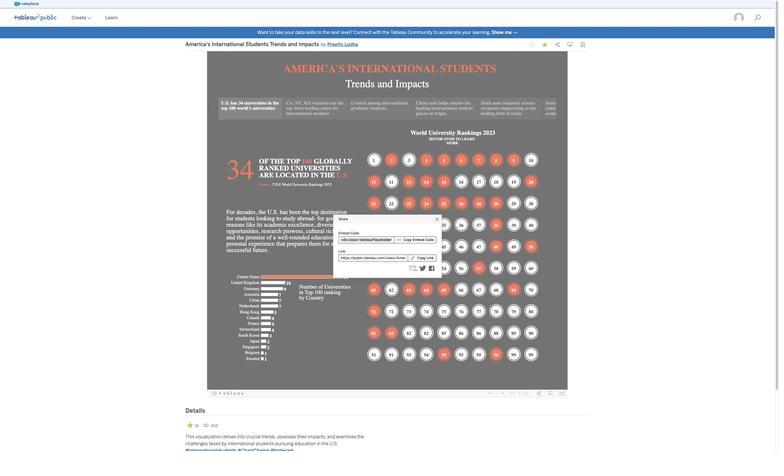 Task type: vqa. For each thing, say whether or not it's contained in the screenshot.
Workbook Thumbnail
no



Task type: locate. For each thing, give the bounding box(es) containing it.
653 views element
[[201, 422, 220, 431]]

the
[[323, 30, 330, 35], [383, 30, 390, 35], [357, 435, 364, 440], [322, 442, 329, 447]]

1 horizontal spatial by
[[321, 42, 326, 47]]

disabled by author image
[[530, 42, 535, 47]]

2 to from the left
[[317, 30, 322, 35]]

1 to from the left
[[269, 30, 274, 35]]

salesforce logo image
[[14, 2, 39, 6]]

pursuing
[[275, 442, 294, 447]]

the right the with
[[383, 30, 390, 35]]

1 vertical spatial and
[[327, 435, 335, 440]]

by inside america's international students trends and impacts by preethi lodha
[[321, 42, 326, 47]]

your right take
[[285, 30, 294, 35]]

this visualization delves into crucial trends, assesses their impacts, and examines the challenges faced by international students pursuing education in the u.s.
[[185, 435, 364, 447]]

by inside this visualization delves into crucial trends, assesses their impacts, and examines the challenges faced by international students pursuing education in the u.s.
[[222, 442, 227, 447]]

connect
[[354, 30, 372, 35]]

visualization
[[196, 435, 222, 440]]

to left "accelerate"
[[434, 30, 438, 35]]

and down data
[[288, 41, 297, 48]]

to
[[269, 30, 274, 35], [317, 30, 322, 35], [434, 30, 438, 35]]

challenges
[[185, 442, 208, 447]]

preethi
[[327, 42, 343, 47]]

their
[[297, 435, 307, 440]]

details
[[185, 408, 205, 415]]

trends
[[270, 41, 287, 48]]

level?
[[341, 30, 353, 35]]

0 vertical spatial and
[[288, 41, 297, 48]]

your
[[285, 30, 294, 35], [462, 30, 471, 35]]

show
[[492, 30, 504, 35]]

show me link
[[492, 30, 512, 35]]

by
[[321, 42, 326, 47], [222, 442, 227, 447]]

and
[[288, 41, 297, 48], [327, 435, 335, 440]]

1 your from the left
[[285, 30, 294, 35]]

1 horizontal spatial to
[[317, 30, 322, 35]]

to left take
[[269, 30, 274, 35]]

to right 'skills'
[[317, 30, 322, 35]]

into
[[237, 435, 245, 440]]

this
[[185, 435, 194, 440]]

want
[[257, 30, 268, 35]]

logo image
[[14, 14, 57, 21]]

1 horizontal spatial your
[[462, 30, 471, 35]]

america's
[[185, 41, 210, 48]]

tara.schultz image
[[733, 12, 745, 24]]

create
[[72, 15, 86, 20]]

students
[[246, 41, 269, 48]]

your left learning.
[[462, 30, 471, 35]]

3 to from the left
[[434, 30, 438, 35]]

education
[[295, 442, 316, 447]]

community
[[408, 30, 433, 35]]

0 horizontal spatial and
[[288, 41, 297, 48]]

1 vertical spatial by
[[222, 442, 227, 447]]

0 horizontal spatial your
[[285, 30, 294, 35]]

create button
[[65, 9, 98, 27]]

delves
[[223, 435, 236, 440]]

1 horizontal spatial and
[[327, 435, 335, 440]]

and up u.s.
[[327, 435, 335, 440]]

by left the 'preethi'
[[321, 42, 326, 47]]

0 vertical spatial by
[[321, 42, 326, 47]]

crucial
[[246, 435, 260, 440]]

2 horizontal spatial to
[[434, 30, 438, 35]]

by down delves on the left of page
[[222, 442, 227, 447]]

0 horizontal spatial by
[[222, 442, 227, 447]]

accelerate
[[439, 30, 461, 35]]

0 horizontal spatial to
[[269, 30, 274, 35]]

→
[[513, 30, 517, 35]]

international
[[212, 41, 244, 48]]

america's international students trends and impacts by preethi lodha
[[185, 41, 358, 48]]

assesses
[[277, 435, 296, 440]]

the right examines
[[357, 435, 364, 440]]

nominate for viz of the day image
[[580, 42, 586, 48]]

data
[[295, 30, 305, 35]]

learning.
[[472, 30, 491, 35]]



Task type: describe. For each thing, give the bounding box(es) containing it.
with
[[373, 30, 382, 35]]

lodha
[[344, 42, 358, 47]]

in
[[317, 442, 321, 447]]

take
[[275, 30, 284, 35]]

preethi lodha link
[[327, 41, 358, 48]]

favorite button image
[[542, 42, 548, 47]]

me
[[505, 30, 512, 35]]

learn link
[[98, 9, 125, 27]]

next
[[331, 30, 340, 35]]

examines
[[336, 435, 356, 440]]

653
[[211, 424, 218, 429]]

want to take your data skills to the next level? connect with the tableau community to accelerate your learning. show me →
[[257, 30, 517, 35]]

Remove Favorite button
[[185, 421, 201, 431]]

2 your from the left
[[462, 30, 471, 35]]

16
[[195, 424, 199, 429]]

impacts,
[[308, 435, 326, 440]]

u.s.
[[330, 442, 338, 447]]

students
[[256, 442, 274, 447]]

learn
[[105, 15, 118, 20]]

international
[[228, 442, 254, 447]]

skills
[[306, 30, 316, 35]]

the left next at the left top of the page
[[323, 30, 330, 35]]

faced
[[209, 442, 221, 447]]

tableau
[[390, 30, 407, 35]]

the right in
[[322, 442, 329, 447]]

impacts
[[299, 41, 319, 48]]

trends,
[[262, 435, 276, 440]]

go to search image
[[747, 14, 768, 21]]

and inside this visualization delves into crucial trends, assesses their impacts, and examines the challenges faced by international students pursuing education in the u.s.
[[327, 435, 335, 440]]



